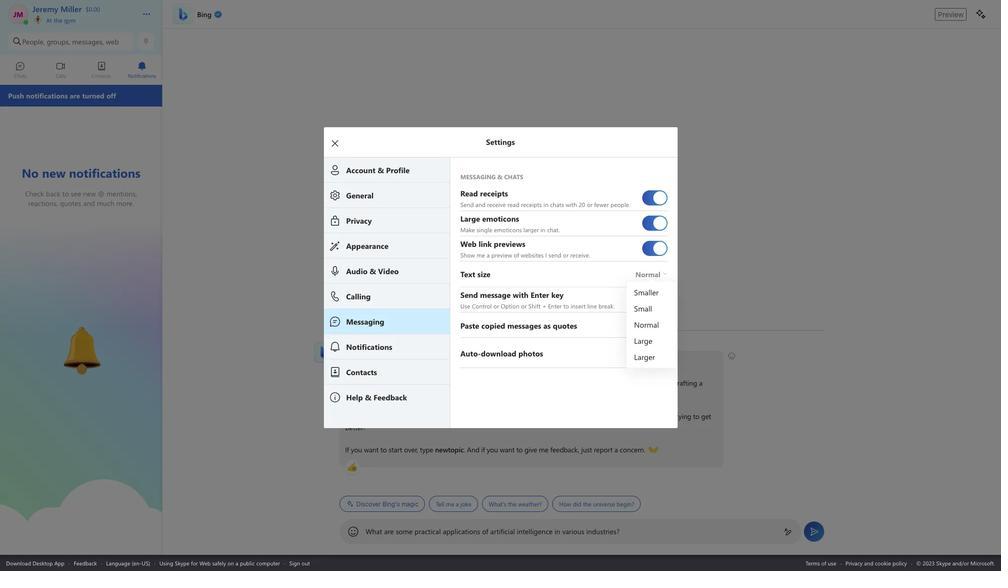 Task type: vqa. For each thing, say whether or not it's contained in the screenshot.
'Type a meeting name (optional)' text box at the top of page
no



Task type: describe. For each thing, give the bounding box(es) containing it.
begin?
[[617, 501, 635, 509]]

make
[[460, 226, 475, 234]]

use control or option or shift + enter to insert line break.
[[460, 302, 615, 310]]

2 want from the left
[[500, 445, 515, 455]]

1 horizontal spatial for
[[362, 390, 371, 399]]

of left use
[[822, 560, 827, 568]]

learning.
[[432, 412, 458, 422]]

with inside 'messaging' 'dialog'
[[566, 200, 577, 208]]

computer
[[256, 560, 280, 568]]

bing, 9:24 am
[[340, 342, 377, 350]]

me for joke
[[446, 501, 454, 509]]

vegan
[[469, 379, 488, 388]]

read
[[508, 200, 519, 208]]

are
[[384, 527, 394, 537]]

us)
[[142, 560, 150, 568]]

the inside button
[[583, 501, 592, 509]]

at the gym button
[[32, 14, 132, 24]]

20
[[579, 200, 585, 208]]

groups, inside button
[[47, 37, 70, 46]]

sign out link
[[290, 560, 310, 568]]

industries?
[[587, 527, 620, 537]]

(smileeyes)
[[479, 356, 513, 366]]

or left option
[[494, 302, 499, 310]]

at
[[629, 412, 635, 422]]

magic
[[402, 501, 419, 508]]

fewer
[[594, 200, 609, 208]]

and for send
[[475, 200, 486, 208]]

preview
[[939, 10, 964, 18]]

story
[[345, 390, 360, 399]]

control
[[472, 302, 492, 310]]

messaging dialog
[[324, 127, 693, 429]]

weather?
[[518, 501, 542, 509]]

of inside 'messaging' 'dialog'
[[514, 251, 519, 259]]

larger
[[524, 226, 539, 234]]

over,
[[404, 445, 418, 455]]

2 get from the left
[[701, 412, 711, 422]]

curious
[[372, 390, 394, 399]]

a right on
[[236, 560, 239, 568]]

mad
[[614, 412, 628, 422]]

sign
[[290, 560, 300, 568]]

terms of use
[[806, 560, 837, 568]]

drafting
[[673, 379, 697, 388]]

to left give
[[517, 445, 523, 455]]

using skype for web safely on a public computer link
[[160, 560, 280, 568]]

a inside ask me any type of question, like finding vegan restaurants in cambridge, itinerary for your trip to europe or drafting a story for curious kids. in groups, remember to mention me with @bing. i'm an ai preview, so i'm still learning. sometimes i might say something weird. don't get mad at me, i'm just trying to get better! if you want to start over, type
[[699, 379, 703, 388]]

feedback link
[[74, 560, 97, 568]]

1 vertical spatial just
[[581, 445, 592, 455]]

1 get from the left
[[602, 412, 612, 422]]

messages,
[[72, 37, 104, 46]]

use
[[460, 302, 470, 310]]

Type a message text field
[[366, 527, 776, 537]]

app
[[54, 560, 64, 568]]

discover bing's magic
[[356, 501, 419, 508]]

language (en-us)
[[106, 560, 150, 568]]

intelligence
[[517, 527, 553, 537]]

in left chats
[[544, 200, 549, 208]]

some
[[396, 527, 413, 537]]

how did the universe begin? button
[[553, 497, 641, 513]]

in left the various
[[555, 527, 561, 537]]

a inside 'dialog'
[[487, 251, 490, 259]]

to inside 'messaging' 'dialog'
[[564, 302, 569, 310]]

restaurants
[[490, 379, 523, 388]]

(openhands)
[[648, 445, 686, 455]]

how did the universe begin?
[[559, 501, 635, 509]]

or inside ask me any type of question, like finding vegan restaurants in cambridge, itinerary for your trip to europe or drafting a story for curious kids. in groups, remember to mention me with @bing. i'm an ai preview, so i'm still learning. sometimes i might say something weird. don't get mad at me, i'm just trying to get better! if you want to start over, type
[[665, 379, 671, 388]]

with inside ask me any type of question, like finding vegan restaurants in cambridge, itinerary for your trip to europe or drafting a story for curious kids. in groups, remember to mention me with @bing. i'm an ai preview, so i'm still learning. sometimes i might say something weird. don't get mad at me, i'm just trying to get better! if you want to start over, type
[[524, 390, 536, 399]]

trip
[[622, 379, 632, 388]]

don't
[[584, 412, 600, 422]]

this
[[360, 356, 371, 366]]

or right the send
[[563, 251, 569, 259]]

send
[[549, 251, 561, 259]]

what's
[[489, 501, 506, 509]]

the for what's
[[508, 501, 517, 509]]

what are some practical applications of artificial intelligence in various industries?
[[366, 527, 620, 537]]

people, groups, messages, web
[[22, 37, 119, 46]]

ask me any type of question, like finding vegan restaurants in cambridge, itinerary for your trip to europe or drafting a story for curious kids. in groups, remember to mention me with @bing. i'm an ai preview, so i'm still learning. sometimes i might say something weird. don't get mad at me, i'm just trying to get better! if you want to start over, type
[[345, 379, 713, 455]]

people, groups, messages, web button
[[8, 32, 134, 51]]

groups, inside ask me any type of question, like finding vegan restaurants in cambridge, itinerary for your trip to europe or drafting a story for curious kids. in groups, remember to mention me with @bing. i'm an ai preview, so i'm still learning. sometimes i might say something weird. don't get mad at me, i'm just trying to get better! if you want to start over, type
[[419, 390, 442, 399]]

privacy and cookie policy link
[[846, 560, 908, 568]]

gym
[[64, 16, 76, 24]]

did
[[573, 501, 581, 509]]

bing
[[379, 356, 393, 366]]

break.
[[599, 302, 615, 310]]

language
[[106, 560, 130, 568]]

europe
[[642, 379, 663, 388]]

enter
[[548, 302, 562, 310]]

emoticons
[[494, 226, 522, 234]]

use
[[828, 560, 837, 568]]

Paste copied messages as quotes checkbox
[[642, 314, 668, 337]]

option
[[501, 302, 519, 310]]

policy
[[893, 560, 908, 568]]

desktop
[[33, 560, 53, 568]]

2 i'm from the left
[[409, 412, 418, 422]]

receive
[[487, 200, 506, 208]]

tell
[[436, 501, 444, 509]]

using
[[160, 560, 173, 568]]

hey,
[[345, 356, 358, 366]]

terms of use link
[[806, 560, 837, 568]]

1 horizontal spatial you
[[444, 356, 455, 366]]

what
[[366, 527, 382, 537]]

how inside button
[[559, 501, 571, 509]]

at the gym
[[44, 16, 76, 24]]



Task type: locate. For each thing, give the bounding box(es) containing it.
people.
[[611, 200, 631, 208]]

menu
[[627, 282, 677, 368]]

0 horizontal spatial the
[[54, 16, 62, 24]]

1 horizontal spatial i
[[495, 412, 497, 422]]

terms
[[806, 560, 820, 568]]

a
[[487, 251, 490, 259], [699, 379, 703, 388], [615, 445, 618, 455], [456, 501, 459, 509], [236, 560, 239, 568]]

want left give
[[500, 445, 515, 455]]

me right give
[[539, 445, 549, 455]]

Send message with Enter key, Use Control or Option or Shift + Enter to insert line break. checkbox
[[642, 288, 668, 311]]

0 vertical spatial and
[[475, 200, 486, 208]]

a right report
[[615, 445, 618, 455]]

websites
[[521, 251, 544, 259]]

in inside ask me any type of question, like finding vegan restaurants in cambridge, itinerary for your trip to europe or drafting a story for curious kids. in groups, remember to mention me with @bing. i'm an ai preview, so i'm still learning. sometimes i might say something weird. don't get mad at me, i'm just trying to get better! if you want to start over, type
[[525, 379, 530, 388]]

1 vertical spatial groups,
[[419, 390, 442, 399]]

i left 'might'
[[495, 412, 497, 422]]

i'm left 'an'
[[345, 412, 354, 422]]

receive.
[[570, 251, 590, 259]]

2 horizontal spatial i'm
[[650, 412, 659, 422]]

the
[[54, 16, 62, 24], [508, 501, 517, 509], [583, 501, 592, 509]]

type right over,
[[420, 445, 433, 455]]

me right tell at the left of the page
[[446, 501, 454, 509]]

or left shift
[[521, 302, 527, 310]]

i'm right so
[[409, 412, 418, 422]]

help
[[429, 356, 442, 366]]

0 horizontal spatial and
[[475, 200, 486, 208]]

Large emoticons, Make single emoticons larger in chat. checkbox
[[642, 212, 668, 235]]

better!
[[345, 423, 365, 433]]

and right send
[[475, 200, 486, 208]]

1 horizontal spatial just
[[661, 412, 672, 422]]

me left the 'any'
[[358, 379, 367, 388]]

0 vertical spatial how
[[397, 356, 411, 366]]

for left the web
[[191, 560, 198, 568]]

cambridge,
[[532, 379, 567, 388]]

me,
[[637, 412, 648, 422]]

give
[[525, 445, 537, 455]]

am
[[367, 342, 377, 350]]

of up kids.
[[397, 379, 403, 388]]

(en-
[[132, 560, 142, 568]]

to right enter
[[564, 302, 569, 310]]

the right what's
[[508, 501, 517, 509]]

just left "trying" at the right
[[661, 412, 672, 422]]

just inside ask me any type of question, like finding vegan restaurants in cambridge, itinerary for your trip to europe or drafting a story for curious kids. in groups, remember to mention me with @bing. i'm an ai preview, so i'm still learning. sometimes i might say something weird. don't get mad at me, i'm just trying to get better! if you want to start over, type
[[661, 412, 672, 422]]

1 vertical spatial with
[[524, 390, 536, 399]]

at
[[46, 16, 52, 24]]

sign out
[[290, 560, 310, 568]]

ask
[[345, 379, 356, 388]]

send
[[460, 200, 474, 208]]

the right did
[[583, 501, 592, 509]]

of left the artificial
[[482, 527, 489, 537]]

1 vertical spatial how
[[559, 501, 571, 509]]

what's the weather?
[[489, 501, 542, 509]]

me for type
[[358, 379, 367, 388]]

0 horizontal spatial type
[[382, 379, 395, 388]]

mention
[[485, 390, 510, 399]]

1 horizontal spatial the
[[508, 501, 517, 509]]

you inside ask me any type of question, like finding vegan restaurants in cambridge, itinerary for your trip to europe or drafting a story for curious kids. in groups, remember to mention me with @bing. i'm an ai preview, so i'm still learning. sometimes i might say something weird. don't get mad at me, i'm just trying to get better! if you want to start over, type
[[351, 445, 362, 455]]

public
[[240, 560, 255, 568]]

kids.
[[396, 390, 410, 399]]

download desktop app link
[[6, 560, 64, 568]]

send and receive read receipts in chats with 20 or fewer people.
[[460, 200, 631, 208]]

for left your
[[596, 379, 604, 388]]

privacy
[[846, 560, 863, 568]]

get right "trying" at the right
[[701, 412, 711, 422]]

2 vertical spatial i
[[495, 412, 497, 422]]

a left preview
[[487, 251, 490, 259]]

might
[[499, 412, 517, 422]]

0 horizontal spatial with
[[524, 390, 536, 399]]

for right story at the left bottom
[[362, 390, 371, 399]]

can
[[412, 356, 423, 366]]

0 horizontal spatial for
[[191, 560, 198, 568]]

shift
[[528, 302, 541, 310]]

a left joke
[[456, 501, 459, 509]]

receipts
[[521, 200, 542, 208]]

or right europe
[[665, 379, 671, 388]]

1 horizontal spatial with
[[566, 200, 577, 208]]

feedback,
[[550, 445, 580, 455]]

single
[[477, 226, 492, 234]]

1 horizontal spatial how
[[559, 501, 571, 509]]

an
[[356, 412, 364, 422]]

1 vertical spatial for
[[362, 390, 371, 399]]

1 horizontal spatial get
[[701, 412, 711, 422]]

2 horizontal spatial for
[[596, 379, 604, 388]]

or right the '20'
[[587, 200, 593, 208]]

0 vertical spatial type
[[382, 379, 395, 388]]

in left chat.
[[541, 226, 546, 234]]

2 horizontal spatial you
[[487, 445, 498, 455]]

today?
[[457, 356, 477, 366]]

i inside ask me any type of question, like finding vegan restaurants in cambridge, itinerary for your trip to europe or drafting a story for curious kids. in groups, remember to mention me with @bing. i'm an ai preview, so i'm still learning. sometimes i might say something weird. don't get mad at me, i'm just trying to get better! if you want to start over, type
[[495, 412, 497, 422]]

groups, down like
[[419, 390, 442, 399]]

1 horizontal spatial groups,
[[419, 390, 442, 399]]

1 want from the left
[[364, 445, 379, 455]]

me down restaurants
[[512, 390, 522, 399]]

Web link previews, Show me a preview of websites I send or receive. checkbox
[[642, 237, 668, 260]]

want left start
[[364, 445, 379, 455]]

0 horizontal spatial how
[[397, 356, 411, 366]]

i'm right me,
[[650, 412, 659, 422]]

2 horizontal spatial i
[[545, 251, 547, 259]]

+
[[542, 302, 546, 310]]

how right the !
[[397, 356, 411, 366]]

the right at
[[54, 16, 62, 24]]

2 vertical spatial for
[[191, 560, 198, 568]]

download
[[6, 560, 31, 568]]

0 horizontal spatial you
[[351, 445, 362, 455]]

download desktop app
[[6, 560, 64, 568]]

a inside button
[[456, 501, 459, 509]]

i left the send
[[545, 251, 547, 259]]

1 vertical spatial type
[[420, 445, 433, 455]]

of right preview
[[514, 251, 519, 259]]

in right restaurants
[[525, 379, 530, 388]]

@bing.
[[538, 390, 560, 399]]

people,
[[22, 37, 45, 46]]

just left report
[[581, 445, 592, 455]]

1 horizontal spatial and
[[865, 560, 874, 568]]

sometimes
[[460, 412, 493, 422]]

for
[[596, 379, 604, 388], [362, 390, 371, 399], [191, 560, 198, 568]]

0 vertical spatial i
[[545, 251, 547, 259]]

if
[[481, 445, 485, 455]]

me for preview
[[477, 251, 485, 259]]

1 horizontal spatial i'm
[[409, 412, 418, 422]]

type up curious
[[382, 379, 395, 388]]

ai
[[366, 412, 372, 422]]

0 vertical spatial just
[[661, 412, 672, 422]]

skype
[[175, 560, 190, 568]]

1 vertical spatial and
[[865, 560, 874, 568]]

2 horizontal spatial the
[[583, 501, 592, 509]]

and inside 'messaging' 'dialog'
[[475, 200, 486, 208]]

with left the '20'
[[566, 200, 577, 208]]

how left did
[[559, 501, 571, 509]]

newtopic . and if you want to give me feedback, just report a concern.
[[435, 445, 647, 455]]

cookie
[[876, 560, 892, 568]]

me inside 'dialog'
[[477, 251, 485, 259]]

0 horizontal spatial just
[[581, 445, 592, 455]]

with left @bing.
[[524, 390, 536, 399]]

groups, down at the gym in the top of the page
[[47, 37, 70, 46]]

and
[[467, 445, 479, 455]]

a right drafting on the right of the page
[[699, 379, 703, 388]]

still
[[420, 412, 430, 422]]

using skype for web safely on a public computer
[[160, 560, 280, 568]]

me
[[477, 251, 485, 259], [358, 379, 367, 388], [512, 390, 522, 399], [539, 445, 549, 455], [446, 501, 454, 509]]

i right the can
[[425, 356, 427, 366]]

bell
[[51, 323, 64, 334]]

the for at
[[54, 16, 62, 24]]

what's the weather? button
[[482, 497, 549, 513]]

and for privacy
[[865, 560, 874, 568]]

tab list
[[0, 57, 162, 85]]

get left "mad"
[[602, 412, 612, 422]]

0 horizontal spatial groups,
[[47, 37, 70, 46]]

show me a preview of websites i send or receive.
[[460, 251, 590, 259]]

weird.
[[564, 412, 582, 422]]

want inside ask me any type of question, like finding vegan restaurants in cambridge, itinerary for your trip to europe or drafting a story for curious kids. in groups, remember to mention me with @bing. i'm an ai preview, so i'm still learning. sometimes i might say something weird. don't get mad at me, i'm just trying to get better! if you want to start over, type
[[364, 445, 379, 455]]

1 vertical spatial i
[[425, 356, 427, 366]]

out
[[302, 560, 310, 568]]

show
[[460, 251, 475, 259]]

1 horizontal spatial want
[[500, 445, 515, 455]]

1 i'm from the left
[[345, 412, 354, 422]]

to left start
[[380, 445, 387, 455]]

me inside button
[[446, 501, 454, 509]]

0 horizontal spatial get
[[602, 412, 612, 422]]

you
[[444, 356, 455, 366], [351, 445, 362, 455], [487, 445, 498, 455]]

say
[[519, 412, 528, 422]]

is
[[372, 356, 377, 366]]

of inside ask me any type of question, like finding vegan restaurants in cambridge, itinerary for your trip to europe or drafting a story for curious kids. in groups, remember to mention me with @bing. i'm an ai preview, so i'm still learning. sometimes i might say something weird. don't get mad at me, i'm just trying to get better! if you want to start over, type
[[397, 379, 403, 388]]

0 horizontal spatial i'm
[[345, 412, 354, 422]]

report
[[594, 445, 613, 455]]

0 horizontal spatial i
[[425, 356, 427, 366]]

bing's
[[382, 501, 400, 508]]

practical
[[415, 527, 441, 537]]

to right trip on the right bottom
[[634, 379, 640, 388]]

want
[[364, 445, 379, 455], [500, 445, 515, 455]]

and left cookie
[[865, 560, 874, 568]]

make single emoticons larger in chat.
[[460, 226, 560, 234]]

preview,
[[374, 412, 398, 422]]

0 vertical spatial with
[[566, 200, 577, 208]]

bing,
[[340, 342, 353, 350]]

discover
[[356, 501, 381, 508]]

of
[[514, 251, 519, 259], [397, 379, 403, 388], [482, 527, 489, 537], [822, 560, 827, 568]]

Auto-download photos checkbox
[[642, 341, 668, 365]]

your
[[606, 379, 620, 388]]

itinerary
[[569, 379, 594, 388]]

Read receipts, Send and receive read receipts in chats with 20 or fewer people. checkbox
[[642, 187, 668, 210]]

to down 'vegan'
[[477, 390, 483, 399]]

me right show
[[477, 251, 485, 259]]

0 vertical spatial groups,
[[47, 37, 70, 46]]

remember
[[444, 390, 475, 399]]

with
[[566, 200, 577, 208], [524, 390, 536, 399]]

0 horizontal spatial want
[[364, 445, 379, 455]]

0 vertical spatial for
[[596, 379, 604, 388]]

3 i'm from the left
[[650, 412, 659, 422]]

in
[[411, 390, 417, 399]]

to right "trying" at the right
[[693, 412, 700, 422]]

i inside 'dialog'
[[545, 251, 547, 259]]

so
[[400, 412, 407, 422]]

1 horizontal spatial type
[[420, 445, 433, 455]]



